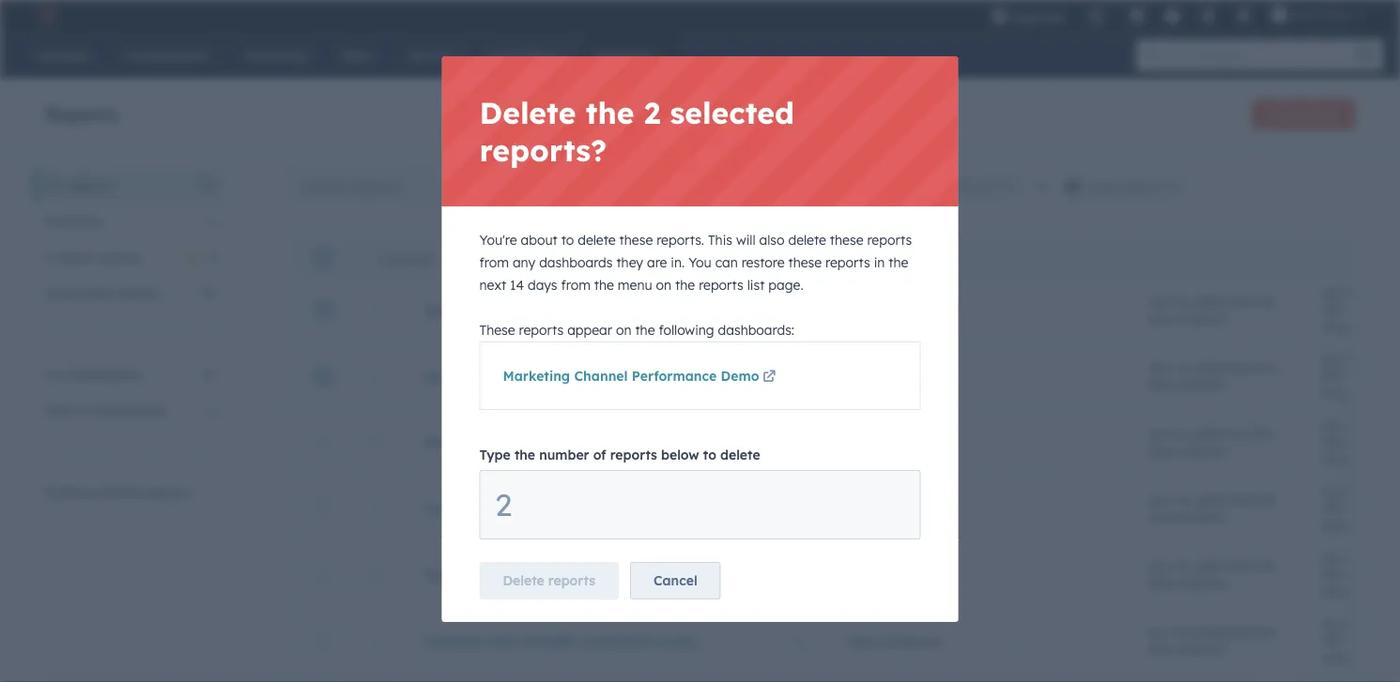 Task type: vqa. For each thing, say whether or not it's contained in the screenshot.
Contacts most recently created by source
yes



Task type: locate. For each thing, give the bounding box(es) containing it.
pm
[[1256, 294, 1276, 310], [1256, 360, 1276, 376], [1254, 426, 1273, 443], [1256, 492, 1276, 509], [1256, 559, 1276, 575], [1256, 625, 1276, 641]]

these
[[619, 232, 653, 248], [830, 232, 864, 248], [788, 255, 822, 271]]

marketing email totals by open rate
[[425, 435, 662, 451]]

menu
[[980, 0, 1378, 37]]

contacts most recently created by source button
[[425, 633, 709, 650]]

Type the number of reports below to delete text field
[[479, 471, 921, 540]]

dashboards up not on dashboards
[[67, 367, 142, 384]]

you're about to delete these reports. this will also delete these reports from any dashboards they are in. you can restore these reports in the next 14 days from the menu on the reports list page.
[[479, 232, 912, 294]]

marketing left email
[[425, 435, 492, 451]]

0 horizontal spatial on
[[72, 403, 88, 419]]

manage
[[680, 250, 733, 267]]

19 for saved from library
[[201, 286, 214, 302]]

2 vertical spatial ruby anderson
[[848, 633, 941, 650]]

1 horizontal spatial 2
[[495, 487, 512, 524]]

19
[[201, 178, 214, 194], [201, 286, 214, 302], [201, 367, 214, 384]]

in
[[874, 255, 885, 271]]

delete button
[[446, 250, 508, 267]]

notifications image
[[1236, 8, 1253, 25]]

2 vertical spatial delete
[[503, 573, 544, 589]]

on down "are"
[[656, 277, 672, 294]]

1 vertical spatial on
[[616, 322, 632, 339]]

Search HubSpot search field
[[1136, 39, 1367, 71]]

totals right session
[[555, 567, 592, 584]]

1 horizontal spatial these
[[788, 255, 822, 271]]

totals right email
[[537, 435, 574, 451]]

delete down you're
[[466, 250, 508, 267]]

dashboards:
[[718, 322, 795, 339]]

--
[[998, 633, 1008, 650]]

on right not
[[72, 403, 88, 419]]

to
[[1035, 178, 1048, 195], [561, 232, 574, 248], [849, 250, 862, 267], [703, 447, 716, 464]]

ruby anderson
[[848, 369, 941, 385], [848, 501, 941, 518], [848, 633, 941, 650]]

2 horizontal spatial these
[[830, 232, 864, 248]]

oct 19, 2023 3:17 pm ruby anderson
[[1148, 426, 1273, 459]]

reports
[[67, 178, 112, 194], [867, 232, 912, 248], [96, 249, 141, 266], [826, 255, 870, 271], [699, 277, 744, 294], [519, 322, 564, 339], [610, 447, 657, 464], [145, 485, 190, 501], [548, 573, 595, 589]]

delete up change owner
[[578, 232, 616, 248]]

on dashboards
[[45, 367, 142, 384]]

totals down number
[[541, 501, 578, 518]]

3 0 from the top
[[206, 403, 214, 419]]

access
[[737, 250, 781, 267]]

oct 19, 2023  ruby anderson for from
[[1322, 286, 1400, 334]]

2 oct 19, 2023 3:05 pm ruby anderson from the top
[[1148, 360, 1276, 392]]

anderson inside oct 19, 2023 3:17 pm ruby anderson
[[1178, 444, 1229, 459]]

the up 'any'
[[586, 94, 634, 131]]

-
[[998, 633, 1003, 650], [1003, 633, 1008, 650]]

the
[[586, 94, 634, 131], [889, 255, 909, 271], [594, 277, 614, 294], [675, 277, 695, 294], [635, 322, 655, 339], [515, 447, 535, 464]]

new for new contact conversions from ads
[[425, 302, 454, 319]]

social
[[507, 369, 545, 385]]

0 horizontal spatial selected
[[387, 252, 431, 266]]

1 vertical spatial delete
[[466, 250, 508, 267]]

delete for delete the 2 selected reports?
[[479, 94, 576, 131]]

search image
[[1357, 47, 1374, 64]]

any button
[[602, 174, 640, 200]]

0 vertical spatial marketing
[[503, 368, 570, 384]]

these up page.
[[788, 255, 822, 271]]

1 horizontal spatial on
[[616, 322, 632, 339]]

1 19 from the top
[[201, 178, 214, 194]]

the right type
[[515, 447, 535, 464]]

delete right visitor
[[503, 573, 544, 589]]

3:17
[[1227, 426, 1250, 443]]

0 vertical spatial 19
[[201, 178, 214, 194]]

change
[[546, 250, 597, 267]]

self made button
[[1260, 0, 1378, 30]]

5 oct 19, 2023  ruby anderson from the top
[[1322, 550, 1400, 599]]

6 oct 19, 2023  ruby anderson from the top
[[1322, 617, 1400, 665]]

selected left delete button
[[387, 252, 431, 266]]

anderson
[[1178, 312, 1229, 326], [1352, 320, 1400, 334], [883, 369, 941, 385], [1178, 378, 1229, 392], [1352, 386, 1400, 401], [1178, 444, 1229, 459], [1352, 453, 1400, 467], [883, 501, 941, 518], [1178, 511, 1229, 525], [1352, 519, 1400, 533], [1178, 577, 1229, 591], [1352, 585, 1400, 599], [883, 633, 941, 650], [1178, 643, 1229, 657], [1352, 651, 1400, 665]]

by left day
[[596, 567, 613, 584]]

2 inside delete the 2 selected reports?
[[644, 94, 661, 131]]

new left contact
[[425, 302, 454, 319]]

by right clicks
[[487, 369, 503, 385]]

menu
[[618, 277, 652, 294]]

1 vertical spatial 2
[[378, 252, 384, 266]]

on
[[45, 367, 63, 384]]

selected
[[670, 94, 795, 131], [387, 252, 431, 266]]

about
[[521, 232, 558, 248]]

dashboard
[[866, 250, 938, 267]]

0 vertical spatial new
[[425, 302, 454, 319]]

1 oct 19, 2023  ruby anderson from the top
[[1322, 286, 1400, 334]]

made
[[1317, 7, 1350, 23]]

1 horizontal spatial mm/dd/yyyy text field
[[1057, 176, 1191, 199]]

2 vertical spatial on
[[72, 403, 88, 419]]

1 - from the left
[[998, 633, 1003, 650]]

2 horizontal spatial 2
[[644, 94, 661, 131]]

3 oct 19, 2023 3:05 pm ruby anderson from the top
[[1148, 492, 1276, 525]]

upgrade
[[1012, 9, 1065, 24]]

2
[[644, 94, 661, 131], [378, 252, 384, 266], [495, 487, 512, 524]]

reports.
[[657, 232, 704, 248]]

marketplaces button
[[1117, 0, 1157, 30]]

oct 19, 2023  ruby anderson for totals
[[1322, 550, 1400, 599]]

1 vertical spatial new
[[425, 567, 454, 584]]

new contact conversions from ads button
[[425, 302, 709, 319]]

manage access button
[[660, 250, 781, 267]]

delete up add
[[788, 232, 826, 248]]

19, inside oct 19, 2023 3:17 pm ruby anderson
[[1174, 426, 1191, 443]]

reports?
[[479, 131, 607, 169]]

3:05 for social
[[1227, 360, 1253, 376]]

most
[[487, 633, 520, 650]]

1 horizontal spatial marketing
[[503, 368, 570, 384]]

1 vertical spatial selected
[[387, 252, 431, 266]]

form submission totals button
[[425, 501, 709, 518]]

oct 19, 2023  ruby anderson for social
[[1322, 352, 1400, 401]]

0 vertical spatial 0
[[206, 213, 214, 230]]

1 vertical spatial 19
[[201, 286, 214, 302]]

3 oct 19, 2023  ruby anderson from the top
[[1322, 418, 1400, 467]]

2 - from the left
[[1003, 633, 1008, 650]]

1 new from the top
[[425, 302, 454, 319]]

0 vertical spatial selected
[[670, 94, 795, 131]]

3 19 from the top
[[201, 367, 214, 384]]

ads
[[629, 302, 653, 319]]

not on dashboards
[[45, 403, 166, 419]]

by
[[487, 369, 503, 385], [578, 435, 595, 451], [596, 567, 613, 584], [635, 633, 651, 650]]

link opens in a new window image
[[763, 371, 776, 384]]

oct 19, 2023  ruby anderson
[[1322, 286, 1400, 334], [1322, 352, 1400, 401], [1322, 418, 1400, 467], [1322, 484, 1400, 533], [1322, 550, 1400, 599], [1322, 617, 1400, 665]]

add to dashboard button
[[799, 250, 938, 267]]

2 horizontal spatial delete
[[788, 232, 826, 248]]

oct 19, 2023 3:05 pm ruby anderson for from
[[1148, 294, 1276, 326]]

source right with
[[678, 567, 721, 584]]

recently
[[524, 633, 577, 650]]

the right 'in'
[[889, 255, 909, 271]]

0 vertical spatial totals
[[537, 435, 574, 451]]

day
[[617, 567, 642, 584]]

session
[[504, 567, 551, 584]]

from
[[479, 255, 509, 271], [561, 277, 591, 294], [87, 286, 117, 302], [594, 302, 625, 319]]

5 oct 19, 2023 3:05 pm ruby anderson from the top
[[1148, 625, 1276, 657]]

new left visitor
[[425, 567, 454, 584]]

3 ruby anderson from the top
[[848, 633, 941, 650]]

pm for contacts most recently created by source
[[1256, 625, 1276, 641]]

new
[[425, 302, 454, 319], [425, 567, 454, 584]]

pm for marketing email totals by open rate
[[1254, 426, 1273, 443]]

restore deleted reports button
[[34, 475, 225, 511]]

delete right below
[[720, 447, 760, 464]]

2 for 2
[[495, 487, 512, 524]]

ruby anderson image
[[1271, 7, 1288, 23]]

MM/DD/YYYY text field
[[891, 176, 1025, 199], [1057, 176, 1191, 199]]

rate
[[635, 435, 662, 451]]

2 horizontal spatial on
[[656, 277, 672, 294]]

are
[[647, 255, 667, 271]]

4 oct 19, 2023 3:05 pm ruby anderson from the top
[[1148, 559, 1276, 591]]

anyone
[[713, 178, 762, 195]]

manage access
[[680, 250, 781, 267]]

0 vertical spatial 2
[[644, 94, 661, 131]]

notifications button
[[1228, 0, 1260, 30]]

the inside delete the 2 selected reports?
[[586, 94, 634, 131]]

1 0 from the top
[[206, 213, 214, 230]]

submission
[[463, 501, 537, 518]]

on down ads
[[616, 322, 632, 339]]

1 3:05 from the top
[[1227, 294, 1253, 310]]

cancel
[[654, 573, 698, 589]]

1 horizontal spatial selected
[[670, 94, 795, 131]]

page.
[[769, 277, 804, 294]]

these up add
[[830, 232, 864, 248]]

these up "they"
[[619, 232, 653, 248]]

favorites
[[45, 213, 102, 230]]

4 3:05 from the top
[[1227, 559, 1253, 575]]

1 vertical spatial marketing
[[425, 435, 492, 451]]

0 horizontal spatial 2
[[378, 252, 384, 266]]

1 oct 19, 2023 3:05 pm ruby anderson from the top
[[1148, 294, 1276, 326]]

2 vertical spatial 2
[[495, 487, 512, 524]]

2 3:05 from the top
[[1227, 360, 1253, 376]]

3:05
[[1227, 294, 1253, 310], [1227, 360, 1253, 376], [1227, 492, 1253, 509], [1227, 559, 1253, 575], [1227, 625, 1253, 641]]

0 horizontal spatial mm/dd/yyyy text field
[[891, 176, 1025, 199]]

add
[[819, 250, 845, 267]]

delete inside button
[[503, 573, 544, 589]]

delete
[[578, 232, 616, 248], [788, 232, 826, 248], [720, 447, 760, 464]]

library
[[120, 286, 160, 302]]

0 vertical spatial source
[[678, 567, 721, 584]]

0 horizontal spatial marketing
[[425, 435, 492, 451]]

demo
[[721, 368, 760, 384]]

5 3:05 from the top
[[1227, 625, 1253, 641]]

appear
[[567, 322, 612, 339]]

create report link
[[1252, 100, 1355, 130]]

0 vertical spatial delete
[[479, 94, 576, 131]]

0 vertical spatial ruby anderson
[[848, 369, 941, 385]]

delete inside delete the 2 selected reports?
[[479, 94, 576, 131]]

1 vertical spatial 0
[[206, 249, 214, 265]]

marketing down these
[[503, 368, 570, 384]]

source down "cancel" button
[[655, 633, 699, 650]]

2 oct 19, 2023  ruby anderson from the top
[[1322, 352, 1400, 401]]

1 horizontal spatial delete
[[720, 447, 760, 464]]

dashboard:
[[522, 178, 594, 195]]

network
[[549, 369, 603, 385]]

marketing email totals by open rate button
[[425, 435, 709, 451]]

1 ruby anderson from the top
[[848, 369, 941, 385]]

2 new from the top
[[425, 567, 454, 584]]

search button
[[1348, 39, 1383, 71]]

owner
[[601, 250, 641, 267]]

dashboards down "on dashboards"
[[91, 403, 166, 419]]

1 vertical spatial totals
[[541, 501, 578, 518]]

selected up anyone
[[670, 94, 795, 131]]

ruby anderson for network
[[848, 369, 941, 385]]

oct 19, 2023 3:05 pm ruby anderson
[[1148, 294, 1276, 326], [1148, 360, 1276, 392], [1148, 492, 1276, 525], [1148, 559, 1276, 591], [1148, 625, 1276, 657]]

0 horizontal spatial delete
[[578, 232, 616, 248]]

1 mm/dd/yyyy text field from the left
[[891, 176, 1025, 199]]

2 vertical spatial 19
[[201, 367, 214, 384]]

report
[[1307, 108, 1339, 122]]

help image
[[1164, 8, 1181, 25]]

3 3:05 from the top
[[1227, 492, 1253, 509]]

2 vertical spatial 0
[[206, 403, 214, 419]]

1 vertical spatial ruby anderson
[[848, 501, 941, 518]]

pm inside oct 19, 2023 3:17 pm ruby anderson
[[1254, 426, 1273, 443]]

2 19 from the top
[[201, 286, 214, 302]]

2023
[[1368, 286, 1397, 302], [1194, 294, 1224, 310], [1368, 352, 1397, 368], [1194, 360, 1224, 376], [1368, 418, 1397, 434], [1194, 426, 1224, 443], [1368, 484, 1397, 501], [1194, 492, 1224, 509], [1368, 550, 1397, 567], [1194, 559, 1224, 575], [1368, 617, 1397, 633], [1194, 625, 1224, 641]]

0 vertical spatial on
[[656, 277, 672, 294]]

delete up dashboard:
[[479, 94, 576, 131]]

the down change owner
[[594, 277, 614, 294]]

following
[[659, 322, 714, 339]]



Task type: describe. For each thing, give the bounding box(es) containing it.
link opens in a new window image
[[763, 371, 776, 384]]

form submission totals
[[425, 501, 578, 518]]

deleted
[[96, 485, 142, 501]]

totals for email
[[537, 435, 574, 451]]

visitor
[[458, 567, 499, 584]]

clicks
[[446, 369, 483, 385]]

marketing for marketing channel performance demo
[[503, 368, 570, 384]]

will
[[736, 232, 756, 248]]

to inside you're about to delete these reports. this will also delete these reports from any dashboards they are in. you can restore these reports in the next 14 days from the menu on the reports list page.
[[561, 232, 574, 248]]

2 selected
[[378, 252, 431, 266]]

my
[[45, 178, 64, 194]]

reports inside button
[[145, 485, 190, 501]]

open
[[599, 435, 631, 451]]

restore
[[45, 485, 92, 501]]

3:05 for totals
[[1227, 559, 1253, 575]]

2 vertical spatial totals
[[555, 567, 592, 584]]

1 button
[[795, 633, 803, 650]]

hubspot image
[[34, 4, 56, 26]]

oct 19, 2023  ruby anderson for created
[[1322, 617, 1400, 665]]

updated:
[[828, 178, 884, 195]]

19 for my reports
[[201, 178, 214, 194]]

any
[[513, 255, 536, 271]]

2 mm/dd/yyyy text field from the left
[[1057, 176, 1191, 199]]

from up next
[[479, 255, 509, 271]]

performance
[[632, 368, 717, 384]]

Search reports search field
[[289, 168, 511, 206]]

conversions
[[512, 302, 590, 319]]

ad
[[425, 369, 442, 385]]

the down in.
[[675, 277, 695, 294]]

reports banner
[[45, 94, 1355, 130]]

4 oct 19, 2023  ruby anderson from the top
[[1322, 484, 1400, 533]]

by right "created"
[[635, 633, 651, 650]]

oct 19, 2023 3:05 pm ruby anderson for totals
[[1148, 559, 1276, 591]]

2 0 from the top
[[206, 249, 214, 265]]

0 for not on dashboards
[[206, 403, 214, 419]]

also
[[759, 232, 785, 248]]

pm for ad clicks by social network
[[1256, 360, 1276, 376]]

0 horizontal spatial these
[[619, 232, 653, 248]]

type
[[479, 447, 511, 464]]

oct inside oct 19, 2023 3:17 pm ruby anderson
[[1148, 426, 1170, 443]]

on inside you're about to delete these reports. this will also delete these reports from any dashboards they are in. you can restore these reports in the next 14 days from the menu on the reports list page.
[[656, 277, 672, 294]]

with
[[646, 567, 674, 584]]

delete for delete
[[466, 250, 508, 267]]

created
[[581, 633, 631, 650]]

form
[[425, 501, 459, 518]]

type the number of reports below to delete
[[479, 447, 760, 464]]

2 for 2 selected
[[378, 252, 384, 266]]

calling icon button
[[1081, 2, 1113, 30]]

settings image
[[1200, 8, 1217, 25]]

2 ruby anderson from the top
[[848, 501, 941, 518]]

channel
[[574, 368, 628, 384]]

totals for submission
[[541, 501, 578, 518]]

marketing channel performance demo
[[503, 368, 760, 384]]

custom reports
[[45, 249, 141, 266]]

breakdown
[[725, 567, 799, 584]]

anyone button
[[713, 174, 775, 200]]

contact
[[458, 302, 508, 319]]

the down ads
[[635, 322, 655, 339]]

3:05 for created
[[1227, 625, 1253, 641]]

list
[[747, 277, 765, 294]]

oct 19, 2023 3:05 pm ruby anderson for created
[[1148, 625, 1276, 657]]

restore deleted reports
[[45, 485, 190, 501]]

below
[[661, 447, 699, 464]]

selected inside delete the 2 selected reports?
[[670, 94, 795, 131]]

these reports appear on the following dashboards:
[[479, 322, 795, 339]]

upgrade image
[[991, 8, 1008, 25]]

pm for new visitor session totals by day with source breakdown
[[1256, 559, 1276, 575]]

this
[[708, 232, 733, 248]]

new visitor session totals by day with source breakdown button
[[425, 567, 799, 584]]

3:05 for from
[[1227, 294, 1253, 310]]

from down dashboards
[[561, 277, 591, 294]]

delete for delete reports
[[503, 573, 544, 589]]

19 for on dashboards
[[201, 367, 214, 384]]

delete the 2 selected reports?
[[479, 94, 795, 169]]

days
[[528, 277, 557, 294]]

oct 19, 2023  ruby anderson for by
[[1322, 418, 1400, 467]]

contacts most recently created by source
[[425, 633, 699, 650]]

ruby anderson for by
[[848, 633, 941, 650]]

pm for new contact conversions from ads
[[1256, 294, 1276, 310]]

change owner
[[546, 250, 641, 267]]

calling icon image
[[1088, 9, 1105, 26]]

ruby inside oct 19, 2023 3:17 pm ruby anderson
[[1148, 444, 1175, 459]]

these
[[479, 322, 515, 339]]

14
[[510, 277, 524, 294]]

ad clicks by social network button
[[425, 369, 709, 385]]

oct 19, 2023 3:05 pm ruby anderson for social
[[1148, 360, 1276, 392]]

last updated:
[[798, 178, 884, 195]]

in.
[[671, 255, 685, 271]]

change owner button
[[527, 250, 641, 267]]

delete reports
[[503, 573, 595, 589]]

reports inside button
[[548, 573, 595, 589]]

menu containing self made
[[980, 0, 1378, 37]]

create report
[[1268, 108, 1339, 122]]

by left "open"
[[578, 435, 595, 451]]

new visitor session totals by day with source breakdown
[[425, 567, 799, 584]]

2023 inside oct 19, 2023 3:17 pm ruby anderson
[[1194, 426, 1224, 443]]

0 vertical spatial dashboards
[[67, 367, 142, 384]]

hubspot link
[[23, 4, 70, 26]]

my reports
[[45, 178, 112, 194]]

not
[[45, 403, 68, 419]]

marketplaces image
[[1129, 8, 1146, 25]]

from down custom reports
[[87, 286, 117, 302]]

new for new visitor session totals by day with source breakdown
[[425, 567, 454, 584]]

self made
[[1292, 7, 1350, 23]]

custom
[[45, 249, 93, 266]]

marketing for marketing email totals by open rate
[[425, 435, 492, 451]]

ad clicks by social network
[[425, 369, 603, 385]]

owner:
[[662, 178, 706, 195]]

add to dashboard
[[819, 250, 938, 267]]

cancel button
[[630, 563, 721, 600]]

saved from library
[[45, 286, 160, 302]]

can
[[715, 255, 738, 271]]

from up appear on the top
[[594, 302, 625, 319]]

marketing channel performance demo link
[[503, 368, 779, 384]]

1 vertical spatial dashboards
[[91, 403, 166, 419]]

1 vertical spatial source
[[655, 633, 699, 650]]

saved
[[45, 286, 84, 302]]

number
[[539, 447, 589, 464]]

pm for form submission totals
[[1256, 492, 1276, 509]]

0 for favorites
[[206, 213, 214, 230]]

last
[[798, 178, 824, 195]]

they
[[616, 255, 643, 271]]



